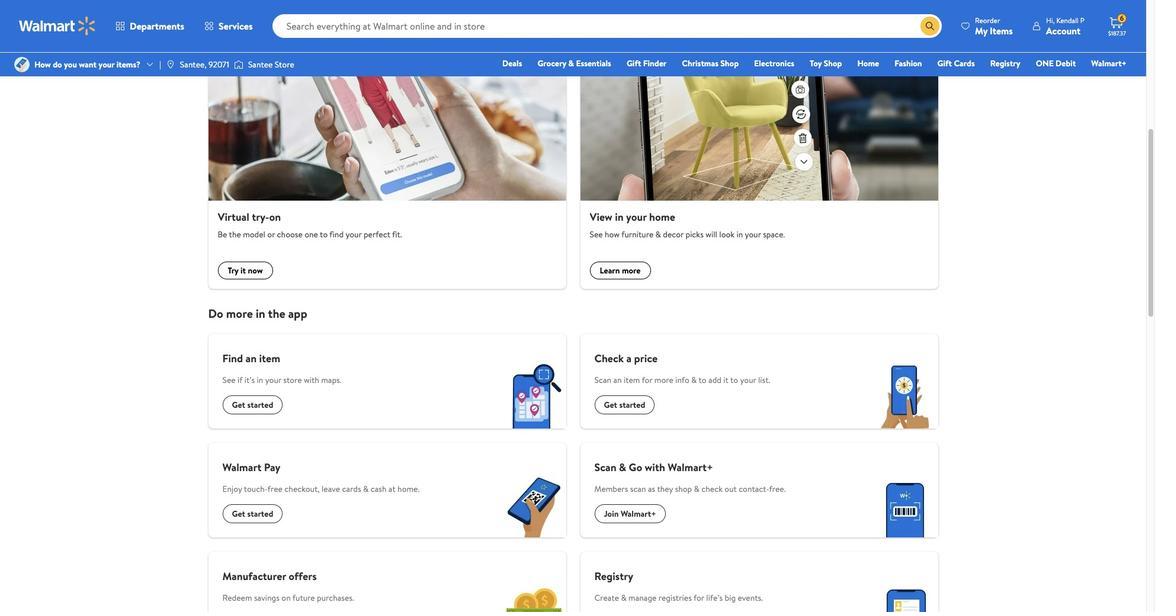 Task type: locate. For each thing, give the bounding box(es) containing it.
find an item
[[222, 351, 280, 366]]

more right learn
[[622, 265, 641, 277]]

0 horizontal spatial registry
[[595, 569, 633, 584]]

your right 'want'
[[99, 59, 115, 70]]

finder
[[643, 57, 667, 69]]

1 vertical spatial scan
[[595, 460, 617, 475]]

members
[[595, 484, 628, 495]]

your inside virtual try-on be the model or choose one to find your perfect fit.
[[346, 229, 362, 241]]

& left decor
[[656, 229, 661, 241]]

the left app
[[268, 306, 285, 322]]

model
[[243, 229, 265, 241]]

2 horizontal spatial to
[[730, 375, 738, 386]]

& right 'grocery'
[[568, 57, 574, 69]]

walmart+ down $187.37
[[1091, 57, 1127, 69]]

 image right |
[[166, 60, 175, 69]]

1 vertical spatial see
[[222, 375, 236, 386]]

1 horizontal spatial the
[[268, 306, 285, 322]]

how do you want your items?
[[34, 59, 140, 70]]

registry up create
[[595, 569, 633, 584]]

1 vertical spatial registry
[[595, 569, 633, 584]]

check a price
[[595, 351, 658, 366]]

1 horizontal spatial on
[[282, 593, 291, 604]]

0 vertical spatial on
[[269, 210, 281, 224]]

get down if
[[232, 399, 245, 411]]

departments
[[130, 20, 184, 33]]

an
[[246, 351, 257, 366], [613, 375, 622, 386]]

store
[[283, 375, 302, 386]]

0 vertical spatial walmart+
[[1091, 57, 1127, 69]]

see left how
[[590, 229, 603, 241]]

debit
[[1056, 57, 1076, 69]]

item down a
[[624, 375, 640, 386]]

1 horizontal spatial shop
[[824, 57, 842, 69]]

hi,
[[1046, 15, 1055, 25]]

walmart+ down scan
[[621, 508, 656, 520]]

scan & go with walmart+
[[595, 460, 713, 475]]

create & manage registries for life's big events.
[[595, 593, 763, 604]]

walmart+
[[1091, 57, 1127, 69], [668, 460, 713, 475], [621, 508, 656, 520]]

join walmart+
[[604, 508, 656, 520]]

get down check at the bottom of the page
[[604, 399, 617, 411]]

shop
[[721, 57, 739, 69], [824, 57, 842, 69]]

0 horizontal spatial the
[[229, 229, 241, 241]]

santee store
[[248, 59, 294, 70]]

1 scan from the top
[[595, 375, 611, 386]]

0 horizontal spatial more
[[226, 306, 253, 322]]

0 horizontal spatial gift
[[627, 57, 641, 69]]

item
[[259, 351, 280, 366], [624, 375, 640, 386]]

get started down the it's
[[232, 399, 273, 411]]

&
[[568, 57, 574, 69], [656, 229, 661, 241], [691, 375, 697, 386], [619, 460, 626, 475], [363, 484, 369, 495], [694, 484, 700, 495], [621, 593, 627, 604]]

2 vertical spatial more
[[655, 375, 673, 386]]

0 horizontal spatial on
[[269, 210, 281, 224]]

1 vertical spatial it
[[724, 375, 729, 386]]

2 horizontal spatial more
[[655, 375, 673, 386]]

reorder
[[975, 15, 1000, 25]]

your
[[99, 59, 115, 70], [626, 210, 647, 224], [346, 229, 362, 241], [745, 229, 761, 241], [265, 375, 281, 386], [740, 375, 756, 386]]

scan
[[595, 375, 611, 386], [595, 460, 617, 475]]

1 vertical spatial walmart+
[[668, 460, 713, 475]]

walmart pay
[[222, 460, 280, 475]]

0 horizontal spatial item
[[259, 351, 280, 366]]

gift finder link
[[621, 57, 672, 70]]

 image left 'how' at top left
[[14, 57, 30, 72]]

santee,
[[180, 59, 207, 70]]

1 vertical spatial an
[[613, 375, 622, 386]]

0 vertical spatial more
[[622, 265, 641, 277]]

 image
[[234, 59, 243, 70]]

1 horizontal spatial more
[[622, 265, 641, 277]]

santee, 92071
[[180, 59, 229, 70]]

6 $187.37
[[1108, 13, 1126, 37]]

kendall
[[1057, 15, 1079, 25]]

1 vertical spatial item
[[624, 375, 640, 386]]

it right the try
[[241, 265, 246, 277]]

a
[[626, 351, 632, 366]]

1 shop from the left
[[721, 57, 739, 69]]

how
[[34, 59, 51, 70]]

1 horizontal spatial an
[[613, 375, 622, 386]]

to left add
[[699, 375, 707, 386]]

1 horizontal spatial gift
[[938, 57, 952, 69]]

your up furniture
[[626, 210, 647, 224]]

1 horizontal spatial see
[[590, 229, 603, 241]]

see if it's in your store with maps.
[[222, 375, 342, 386]]

cards
[[342, 484, 361, 495]]

will
[[706, 229, 717, 241]]

1 horizontal spatial with
[[645, 460, 665, 475]]

gift
[[627, 57, 641, 69], [938, 57, 952, 69]]

started down touch-
[[247, 508, 273, 520]]

for
[[642, 375, 653, 386], [694, 593, 704, 604]]

the
[[229, 229, 241, 241], [268, 306, 285, 322]]

started down the it's
[[247, 399, 273, 411]]

2 scan from the top
[[595, 460, 617, 475]]

get for price
[[604, 399, 617, 411]]

0 vertical spatial the
[[229, 229, 241, 241]]

0 horizontal spatial walmart+
[[621, 508, 656, 520]]

more inside view in your home list item
[[622, 265, 641, 277]]

1 horizontal spatial  image
[[166, 60, 175, 69]]

they
[[657, 484, 673, 495]]

0 vertical spatial an
[[246, 351, 257, 366]]

get started button down check a price
[[595, 396, 655, 415]]

shop right toy
[[824, 57, 842, 69]]

offers
[[289, 569, 317, 584]]

& inside "link"
[[568, 57, 574, 69]]

scan for scan an item for more info & to add it to your list.
[[595, 375, 611, 386]]

see left if
[[222, 375, 236, 386]]

gift left finder
[[627, 57, 641, 69]]

more
[[622, 265, 641, 277], [226, 306, 253, 322], [655, 375, 673, 386]]

toy
[[810, 57, 822, 69]]

0 horizontal spatial for
[[642, 375, 653, 386]]

walmart+ inside join walmart+ button
[[621, 508, 656, 520]]

app
[[288, 306, 307, 322]]

an right find
[[246, 351, 257, 366]]

on left future
[[282, 593, 291, 604]]

started down a
[[619, 399, 645, 411]]

home link
[[852, 57, 885, 70]]

get started button for price
[[595, 396, 655, 415]]

with right store on the bottom left of the page
[[304, 375, 319, 386]]

see
[[590, 229, 603, 241], [222, 375, 236, 386]]

price
[[634, 351, 658, 366]]

do more in the app
[[208, 306, 307, 322]]

shop
[[675, 484, 692, 495]]

0 vertical spatial with
[[304, 375, 319, 386]]

1 horizontal spatial for
[[694, 593, 704, 604]]

item up see if it's in your store with maps. on the left of the page
[[259, 351, 280, 366]]

get started button
[[222, 396, 283, 415], [595, 396, 655, 415], [222, 505, 283, 524]]

1 horizontal spatial registry
[[990, 57, 1021, 69]]

with right go
[[645, 460, 665, 475]]

enjoy
[[222, 484, 242, 495]]

0 horizontal spatial see
[[222, 375, 236, 386]]

for left life's
[[694, 593, 704, 604]]

check
[[595, 351, 624, 366]]

home
[[649, 210, 675, 224]]

0 vertical spatial see
[[590, 229, 603, 241]]

& right shop
[[694, 484, 700, 495]]

view in your home see how furniture & decor picks will look in your space.
[[590, 210, 785, 241]]

gift left cards
[[938, 57, 952, 69]]

checkout,
[[285, 484, 320, 495]]

get started button down the it's
[[222, 396, 283, 415]]

more left info
[[655, 375, 673, 386]]

your right find
[[346, 229, 362, 241]]

scan down check at the bottom of the page
[[595, 375, 611, 386]]

fashion
[[895, 57, 922, 69]]

future
[[293, 593, 315, 604]]

get started
[[232, 399, 273, 411], [604, 399, 645, 411], [232, 508, 273, 520]]

0 vertical spatial item
[[259, 351, 280, 366]]

2 gift from the left
[[938, 57, 952, 69]]

electronics link
[[749, 57, 800, 70]]

on
[[269, 210, 281, 224], [282, 593, 291, 604]]

enjoy touch-free checkout, leave cards & cash at home.
[[222, 484, 420, 495]]

want
[[79, 59, 97, 70]]

2 horizontal spatial walmart+
[[1091, 57, 1127, 69]]

it right add
[[724, 375, 729, 386]]

shop right christmas
[[721, 57, 739, 69]]

life's
[[706, 593, 723, 604]]

on for savings
[[282, 593, 291, 604]]

for down price
[[642, 375, 653, 386]]

home.
[[398, 484, 420, 495]]

$187.37
[[1108, 29, 1126, 37]]

0 vertical spatial for
[[642, 375, 653, 386]]

list
[[201, 0, 945, 289]]

more for do
[[226, 306, 253, 322]]

list.
[[758, 375, 770, 386]]

 image
[[14, 57, 30, 72], [166, 60, 175, 69]]

2 shop from the left
[[824, 57, 842, 69]]

1 gift from the left
[[627, 57, 641, 69]]

& inside view in your home see how furniture & decor picks will look in your space.
[[656, 229, 661, 241]]

1 vertical spatial with
[[645, 460, 665, 475]]

1 vertical spatial more
[[226, 306, 253, 322]]

walmart image
[[19, 17, 96, 36]]

get started down check a price
[[604, 399, 645, 411]]

started for price
[[619, 399, 645, 411]]

in
[[615, 210, 624, 224], [737, 229, 743, 241], [256, 306, 265, 322], [257, 375, 263, 386]]

1 vertical spatial the
[[268, 306, 285, 322]]

1 vertical spatial on
[[282, 593, 291, 604]]

the right be
[[229, 229, 241, 241]]

0 vertical spatial scan
[[595, 375, 611, 386]]

on inside virtual try-on be the model or choose one to find your perfect fit.
[[269, 210, 281, 224]]

to right add
[[730, 375, 738, 386]]

registry down items
[[990, 57, 1021, 69]]

find
[[222, 351, 243, 366]]

try it now
[[228, 265, 263, 277]]

on up or
[[269, 210, 281, 224]]

an down check at the bottom of the page
[[613, 375, 622, 386]]

scan an item for more info & to add it to your list.
[[595, 375, 770, 386]]

view
[[590, 210, 613, 224]]

0 vertical spatial it
[[241, 265, 246, 277]]

manufacturer offers. redeem savings on future purchases. get started. image
[[501, 582, 566, 613]]

scan and go with walmart+. members scan as they shop and check out contact-free. image
[[873, 473, 938, 538]]

registry
[[990, 57, 1021, 69], [595, 569, 633, 584]]

0 horizontal spatial shop
[[721, 57, 739, 69]]

savings
[[254, 593, 280, 604]]

2 vertical spatial walmart+
[[621, 508, 656, 520]]

in right the it's
[[257, 375, 263, 386]]

scan up members
[[595, 460, 617, 475]]

more right do
[[226, 306, 253, 322]]

space.
[[763, 229, 785, 241]]

0 horizontal spatial to
[[320, 229, 328, 241]]

0 horizontal spatial it
[[241, 265, 246, 277]]

0 vertical spatial registry
[[990, 57, 1021, 69]]

to right the one
[[320, 229, 328, 241]]

item for scan
[[624, 375, 640, 386]]

0 horizontal spatial  image
[[14, 57, 30, 72]]

1 horizontal spatial walmart+
[[668, 460, 713, 475]]

shop inside 'link'
[[824, 57, 842, 69]]

walmart+ up "members scan as they shop & check out contact-free."
[[668, 460, 713, 475]]

0 horizontal spatial an
[[246, 351, 257, 366]]

1 horizontal spatial item
[[624, 375, 640, 386]]



Task type: describe. For each thing, give the bounding box(es) containing it.
items?
[[117, 59, 140, 70]]

now
[[248, 265, 263, 277]]

& right create
[[621, 593, 627, 604]]

learn more
[[600, 265, 641, 277]]

list containing virtual try-on
[[201, 0, 945, 289]]

an for find
[[246, 351, 257, 366]]

walmart+ link
[[1086, 57, 1132, 70]]

in right the look
[[737, 229, 743, 241]]

picks
[[686, 229, 704, 241]]

walmart pay. enjoy touch-free checkout, leave cards and cash at home. get started. image
[[501, 473, 566, 538]]

search icon image
[[925, 21, 935, 31]]

join walmart+ button
[[595, 505, 666, 524]]

manufacturer
[[222, 569, 286, 584]]

contact-
[[739, 484, 769, 495]]

home
[[858, 57, 879, 69]]

out
[[725, 484, 737, 495]]

0 horizontal spatial with
[[304, 375, 319, 386]]

to inside virtual try-on be the model or choose one to find your perfect fit.
[[320, 229, 328, 241]]

more for learn
[[622, 265, 641, 277]]

or
[[267, 229, 275, 241]]

the inside virtual try-on be the model or choose one to find your perfect fit.
[[229, 229, 241, 241]]

one
[[305, 229, 318, 241]]

walmart
[[222, 460, 262, 475]]

christmas shop
[[682, 57, 739, 69]]

gift cards link
[[932, 57, 980, 70]]

your left space.
[[745, 229, 761, 241]]

find an item. see if it's in your store with maps. get started. image
[[501, 364, 566, 429]]

registry link
[[985, 57, 1026, 70]]

store
[[275, 59, 294, 70]]

hi, kendall p account
[[1046, 15, 1085, 37]]

virtual
[[218, 210, 249, 224]]

your left store on the bottom left of the page
[[265, 375, 281, 386]]

do
[[208, 306, 223, 322]]

92071
[[209, 59, 229, 70]]

one
[[1036, 57, 1054, 69]]

started for item
[[247, 399, 273, 411]]

add
[[709, 375, 722, 386]]

registry. create and manage registries for life's big events. get started. image
[[873, 582, 938, 613]]

info
[[675, 375, 689, 386]]

maps.
[[321, 375, 342, 386]]

Walmart Site-Wide search field
[[272, 14, 942, 38]]

virtual try-on be the model or choose one to find your perfect fit.
[[218, 210, 402, 241]]

events.
[[738, 593, 763, 604]]

gift finder
[[627, 57, 667, 69]]

redeem
[[222, 593, 252, 604]]

1 horizontal spatial to
[[699, 375, 707, 386]]

you
[[64, 59, 77, 70]]

create
[[595, 593, 619, 604]]

toy shop link
[[805, 57, 847, 70]]

walmart+ inside walmart+ link
[[1091, 57, 1127, 69]]

how
[[605, 229, 620, 241]]

p
[[1081, 15, 1085, 25]]

scan
[[630, 484, 646, 495]]

it's
[[245, 375, 255, 386]]

try-
[[252, 210, 269, 224]]

grocery
[[538, 57, 566, 69]]

santee
[[248, 59, 273, 70]]

deals link
[[497, 57, 528, 70]]

get started for price
[[604, 399, 645, 411]]

 image for how do you want your items?
[[14, 57, 30, 72]]

an for scan
[[613, 375, 622, 386]]

it inside virtual try-on list item
[[241, 265, 246, 277]]

manufacturer offers
[[222, 569, 317, 584]]

look
[[719, 229, 735, 241]]

choose
[[277, 229, 303, 241]]

check
[[702, 484, 723, 495]]

redeem savings on future purchases.
[[222, 593, 354, 604]]

& left go
[[619, 460, 626, 475]]

touch-
[[244, 484, 268, 495]]

pay
[[264, 460, 280, 475]]

1 vertical spatial for
[[694, 593, 704, 604]]

grocery & essentials
[[538, 57, 611, 69]]

in left app
[[256, 306, 265, 322]]

reorder my items
[[975, 15, 1013, 37]]

fit.
[[392, 229, 402, 241]]

departments button
[[105, 12, 194, 40]]

fashion link
[[889, 57, 927, 70]]

account
[[1046, 24, 1081, 37]]

try
[[228, 265, 239, 277]]

one debit link
[[1031, 57, 1081, 70]]

 image for santee, 92071
[[166, 60, 175, 69]]

|
[[159, 59, 161, 70]]

free
[[268, 484, 283, 495]]

electronics
[[754, 57, 794, 69]]

furniture
[[622, 229, 654, 241]]

toy shop
[[810, 57, 842, 69]]

shop for christmas shop
[[721, 57, 739, 69]]

check a price. scan an item for more info and to add it to your list. get started. image
[[873, 364, 938, 429]]

services
[[219, 20, 253, 33]]

scan for scan & go with walmart+
[[595, 460, 617, 475]]

your left list.
[[740, 375, 756, 386]]

see inside view in your home see how furniture & decor picks will look in your space.
[[590, 229, 603, 241]]

find
[[330, 229, 344, 241]]

go
[[629, 460, 642, 475]]

big
[[725, 593, 736, 604]]

1 horizontal spatial it
[[724, 375, 729, 386]]

Search search field
[[272, 14, 942, 38]]

christmas
[[682, 57, 719, 69]]

registry inside 'link'
[[990, 57, 1021, 69]]

shop for toy shop
[[824, 57, 842, 69]]

christmas shop link
[[677, 57, 744, 70]]

get started for item
[[232, 399, 273, 411]]

gift for gift cards
[[938, 57, 952, 69]]

gift for gift finder
[[627, 57, 641, 69]]

cards
[[954, 57, 975, 69]]

registries
[[659, 593, 692, 604]]

item for find
[[259, 351, 280, 366]]

cash
[[371, 484, 387, 495]]

get for item
[[232, 399, 245, 411]]

get down enjoy on the left of page
[[232, 508, 245, 520]]

& left cash in the left of the page
[[363, 484, 369, 495]]

deals
[[502, 57, 522, 69]]

in right view
[[615, 210, 624, 224]]

view in your home list item
[[573, 0, 945, 289]]

& right info
[[691, 375, 697, 386]]

leave
[[322, 484, 340, 495]]

get started down touch-
[[232, 508, 273, 520]]

at
[[389, 484, 396, 495]]

get started button for item
[[222, 396, 283, 415]]

virtual try-on list item
[[201, 0, 573, 289]]

on for try-
[[269, 210, 281, 224]]

get started button down touch-
[[222, 505, 283, 524]]



Task type: vqa. For each thing, say whether or not it's contained in the screenshot.
your in the "Virtual try-on Be the model or choose one to find your perfect fit."
yes



